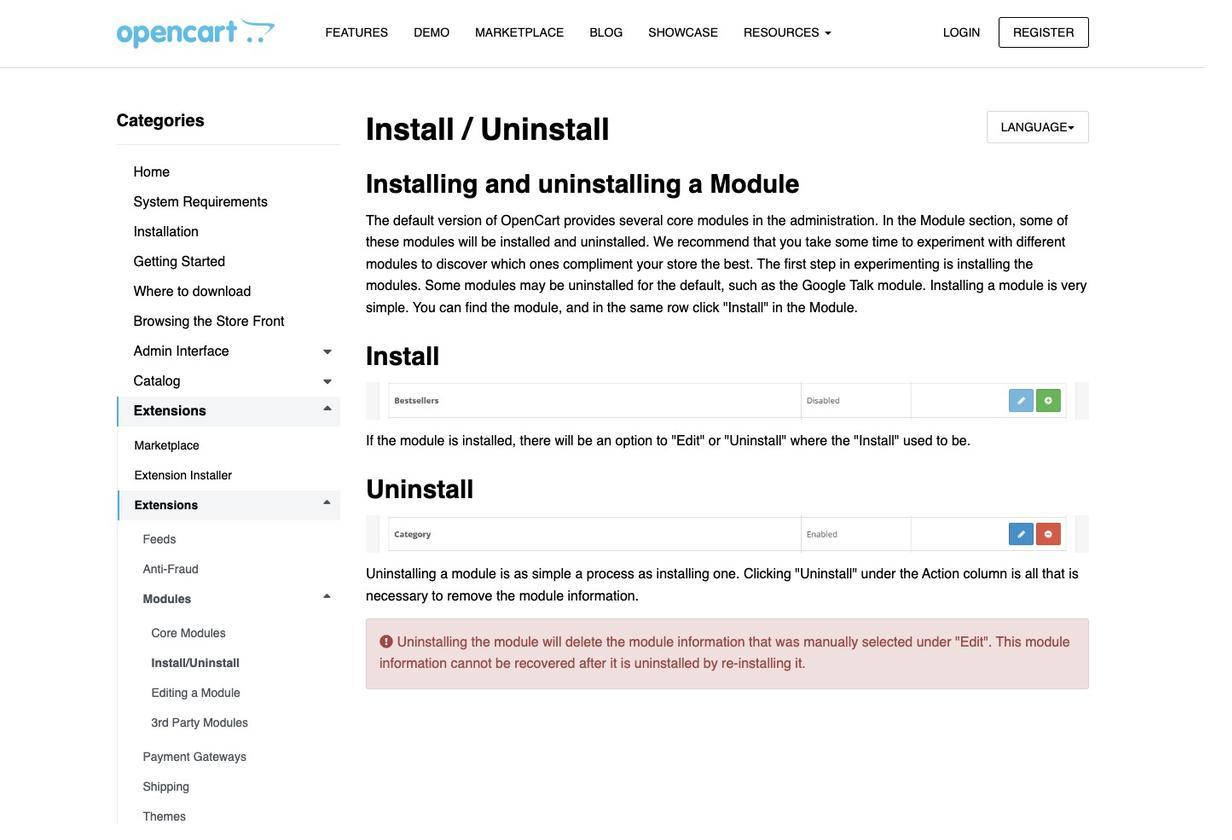 Task type: describe. For each thing, give the bounding box(es) containing it.
extensions link for feeds
[[117, 491, 341, 521]]

it.
[[796, 656, 806, 672]]

step
[[811, 257, 836, 272]]

download
[[193, 284, 251, 300]]

is left all
[[1012, 567, 1022, 582]]

system
[[134, 195, 179, 210]]

will inside uninstalling the module will delete the module information that was manually selected under "edit". this module information cannot be recovered after it is uninstalled by re-installing it.
[[543, 635, 562, 650]]

interface
[[176, 344, 229, 359]]

action
[[923, 567, 960, 582]]

re-
[[722, 656, 739, 672]]

1 vertical spatial marketplace link
[[117, 431, 341, 461]]

under inside uninstalling the module will delete the module information that was manually selected under "edit". this module information cannot be recovered after it is uninstalled by re-installing it.
[[917, 635, 952, 650]]

used
[[904, 434, 933, 449]]

1 of from the left
[[486, 213, 497, 228]]

uninstalling the module will delete the module information that was manually selected under "edit". this module information cannot be recovered after it is uninstalled by re-installing it.
[[380, 635, 1071, 672]]

module up recovered
[[494, 635, 539, 650]]

modules up find
[[465, 279, 516, 294]]

the right find
[[491, 300, 510, 316]]

installed
[[500, 235, 551, 250]]

experiment
[[918, 235, 985, 250]]

or
[[709, 434, 721, 449]]

0 horizontal spatial the
[[366, 213, 390, 228]]

uninstalling
[[538, 169, 682, 199]]

the down different on the top of the page
[[1015, 257, 1034, 272]]

extensions for marketplace
[[134, 404, 206, 419]]

gateways
[[193, 750, 247, 764]]

is down experiment
[[944, 257, 954, 272]]

delete
[[566, 635, 603, 650]]

anti-
[[143, 562, 168, 576]]

getting started
[[134, 254, 225, 270]]

where to download link
[[116, 277, 341, 307]]

shipping
[[143, 780, 189, 794]]

1 vertical spatial and
[[554, 235, 577, 250]]

the up you
[[768, 213, 787, 228]]

to up 'some'
[[422, 257, 433, 272]]

the right for
[[658, 279, 677, 294]]

0 vertical spatial uninstall
[[481, 112, 610, 147]]

0 horizontal spatial marketplace
[[134, 439, 200, 452]]

1 horizontal spatial module
[[710, 169, 800, 199]]

selected
[[863, 635, 913, 650]]

2 of from the left
[[1058, 213, 1069, 228]]

demo
[[414, 26, 450, 39]]

system requirements link
[[116, 188, 341, 218]]

exclamation circle image
[[380, 635, 393, 648]]

under inside uninstalling a module is as simple a process as installing one. clicking "uninstall" under the action column is all that is necessary to remove the module information.
[[862, 567, 897, 582]]

feeds link
[[126, 525, 341, 555]]

extension installer link
[[117, 461, 341, 491]]

install/uninstall
[[151, 656, 240, 670]]

provides
[[564, 213, 616, 228]]

modules inside core modules 'link'
[[181, 626, 226, 640]]

may
[[520, 279, 546, 294]]

an
[[597, 434, 612, 449]]

installing inside uninstalling the module will delete the module information that was manually selected under "edit". this module information cannot be recovered after it is uninstalled by re-installing it.
[[739, 656, 792, 672]]

be right the may
[[550, 279, 565, 294]]

the up it
[[607, 635, 626, 650]]

where
[[134, 284, 174, 300]]

module right if
[[400, 434, 445, 449]]

0 horizontal spatial some
[[836, 235, 869, 250]]

extension installer
[[134, 469, 232, 482]]

module.
[[810, 300, 859, 316]]

started
[[181, 254, 225, 270]]

the right in
[[898, 213, 917, 228]]

the down google
[[787, 300, 806, 316]]

blog
[[590, 26, 623, 39]]

register
[[1014, 25, 1075, 39]]

be inside uninstalling the module will delete the module information that was manually selected under "edit". this module information cannot be recovered after it is uninstalled by re-installing it.
[[496, 656, 511, 672]]

google
[[803, 279, 847, 294]]

where
[[791, 434, 828, 449]]

module inside the default version of opencart provides several core modules in the administration. in the module section, some of these modules will be installed and uninstalled. we recommend that you take some time to experiment with different modules to discover which ones compliment your store the best. the first step in experimenting is installing the modules. some modules may be uninstalled for the default, such as the google talk module. installing a module is very simple. you can find the module, and in the same row click "install" in the module.
[[921, 213, 966, 228]]

catalog link
[[116, 367, 341, 397]]

install for install
[[366, 341, 440, 371]]

a right editing
[[191, 686, 198, 700]]

language button
[[987, 111, 1089, 144]]

the right if
[[378, 434, 396, 449]]

by
[[704, 656, 718, 672]]

modules up 'modules.'
[[366, 257, 418, 272]]

admin interface link
[[116, 337, 341, 367]]

anti-fraud
[[143, 562, 199, 576]]

several
[[620, 213, 664, 228]]

uninstalled.
[[581, 235, 650, 250]]

be left an
[[578, 434, 593, 449]]

module right this at the bottom of page
[[1026, 635, 1071, 650]]

can
[[440, 300, 462, 316]]

modules down default
[[403, 235, 455, 250]]

that inside uninstalling the module will delete the module information that was manually selected under "edit". this module information cannot be recovered after it is uninstalled by re-installing it.
[[749, 635, 772, 650]]

to inside uninstalling a module is as simple a process as installing one. clicking "uninstall" under the action column is all that is necessary to remove the module information.
[[432, 588, 444, 604]]

this
[[997, 635, 1022, 650]]

with
[[989, 235, 1013, 250]]

module down information.
[[630, 635, 674, 650]]

0 horizontal spatial module
[[201, 686, 241, 700]]

there
[[520, 434, 551, 449]]

recommend
[[678, 235, 750, 250]]

one.
[[714, 567, 740, 582]]

module inside the default version of opencart provides several core modules in the administration. in the module section, some of these modules will be installed and uninstalled. we recommend that you take some time to experiment with different modules to discover which ones compliment your store the best. the first step in experimenting is installing the modules. some modules may be uninstalled for the default, such as the google talk module. installing a module is very simple. you can find the module, and in the same row click "install" in the module.
[[1000, 279, 1045, 294]]

editing a module
[[151, 686, 241, 700]]

if
[[366, 434, 374, 449]]

store
[[667, 257, 698, 272]]

1 vertical spatial will
[[555, 434, 574, 449]]

information.
[[568, 588, 639, 604]]

home
[[134, 165, 170, 180]]

a right simple
[[576, 567, 583, 582]]

1 horizontal spatial as
[[639, 567, 653, 582]]

manually
[[804, 635, 859, 650]]

talk
[[850, 279, 874, 294]]

modules link
[[126, 585, 341, 614]]

1 vertical spatial the
[[758, 257, 781, 272]]

payment gateways link
[[126, 743, 341, 772]]

anti-fraud link
[[126, 555, 341, 585]]

you
[[780, 235, 802, 250]]

the default version of opencart provides several core modules in the administration. in the module section, some of these modules will be installed and uninstalled. we recommend that you take some time to experiment with different modules to discover which ones compliment your store the best. the first step in experimenting is installing the modules. some modules may be uninstalled for the default, such as the google talk module. installing a module is very simple. you can find the module, and in the same row click "install" in the module.
[[366, 213, 1088, 316]]

is left simple
[[500, 567, 510, 582]]

0 vertical spatial "uninstall"
[[725, 434, 787, 449]]

"edit".
[[956, 635, 993, 650]]

fraud
[[168, 562, 199, 576]]

opencart - open source shopping cart solution image
[[116, 18, 274, 49]]

the down the recommend
[[702, 257, 721, 272]]

demo link
[[401, 18, 463, 48]]

click
[[693, 300, 720, 316]]

simple.
[[366, 300, 409, 316]]

best.
[[724, 257, 754, 272]]

the down the first
[[780, 279, 799, 294]]

in
[[883, 213, 894, 228]]

recovered
[[515, 656, 576, 672]]



Task type: vqa. For each thing, say whether or not it's contained in the screenshot.
FOLDER to the top
no



Task type: locate. For each thing, give the bounding box(es) containing it.
the left action
[[900, 567, 919, 582]]

"uninstall" inside uninstalling a module is as simple a process as installing one. clicking "uninstall" under the action column is all that is necessary to remove the module information.
[[796, 567, 858, 582]]

module
[[1000, 279, 1045, 294], [400, 434, 445, 449], [452, 567, 497, 582], [519, 588, 564, 604], [494, 635, 539, 650], [630, 635, 674, 650], [1026, 635, 1071, 650]]

"uninstall" right or
[[725, 434, 787, 449]]

getting
[[134, 254, 178, 270]]

1 horizontal spatial installing
[[931, 279, 985, 294]]

1 vertical spatial some
[[836, 235, 869, 250]]

module up you
[[710, 169, 800, 199]]

module up remove
[[452, 567, 497, 582]]

the left 'store'
[[194, 314, 213, 329]]

core
[[151, 626, 177, 640]]

as inside the default version of opencart provides several core modules in the administration. in the module section, some of these modules will be installed and uninstalled. we recommend that you take some time to experiment with different modules to discover which ones compliment your store the best. the first step in experimenting is installing the modules. some modules may be uninstalled for the default, such as the google talk module. installing a module is very simple. you can find the module, and in the same row click "install" in the module.
[[762, 279, 776, 294]]

extensions for feeds
[[134, 498, 198, 512]]

1 horizontal spatial "uninstall"
[[796, 567, 858, 582]]

0 vertical spatial modules
[[143, 592, 191, 606]]

installing down experiment
[[931, 279, 985, 294]]

installing up default
[[366, 169, 479, 199]]

such
[[729, 279, 758, 294]]

1 vertical spatial extensions
[[134, 498, 198, 512]]

installing inside uninstalling a module is as simple a process as installing one. clicking "uninstall" under the action column is all that is necessary to remove the module information.
[[657, 567, 710, 582]]

installing left one.
[[657, 567, 710, 582]]

0 vertical spatial extensions
[[134, 404, 206, 419]]

the right where
[[832, 434, 851, 449]]

1 vertical spatial extensions link
[[117, 491, 341, 521]]

0 vertical spatial some
[[1020, 213, 1054, 228]]

modules down editing a module link
[[203, 716, 248, 730]]

0 vertical spatial marketplace link
[[463, 18, 577, 48]]

extensions link up feeds link
[[117, 491, 341, 521]]

some down administration.
[[836, 235, 869, 250]]

you
[[413, 300, 436, 316]]

uninstalling for the
[[397, 635, 468, 650]]

2 horizontal spatial installing
[[958, 257, 1011, 272]]

where to download
[[134, 284, 251, 300]]

0 horizontal spatial installing
[[366, 169, 479, 199]]

install
[[366, 112, 455, 147], [366, 341, 440, 371]]

features link
[[313, 18, 401, 48]]

marketplace
[[476, 26, 564, 39], [134, 439, 200, 452]]

a up core
[[689, 169, 703, 199]]

in right the step
[[840, 257, 851, 272]]

1 vertical spatial module
[[921, 213, 966, 228]]

all
[[1026, 567, 1039, 582]]

0 vertical spatial and
[[486, 169, 531, 199]]

will up recovered
[[543, 635, 562, 650]]

will right there
[[555, 434, 574, 449]]

install left / on the left
[[366, 112, 455, 147]]

installing inside the default version of opencart provides several core modules in the administration. in the module section, some of these modules will be installed and uninstalled. we recommend that you take some time to experiment with different modules to discover which ones compliment your store the best. the first step in experimenting is installing the modules. some modules may be uninstalled for the default, such as the google talk module. installing a module is very simple. you can find the module, and in the same row click "install" in the module.
[[931, 279, 985, 294]]

admin
[[134, 344, 172, 359]]

a inside the default version of opencart provides several core modules in the administration. in the module section, some of these modules will be installed and uninstalled. we recommend that you take some time to experiment with different modules to discover which ones compliment your store the best. the first step in experimenting is installing the modules. some modules may be uninstalled for the default, such as the google talk module. installing a module is very simple. you can find the module, and in the same row click "install" in the module.
[[988, 279, 996, 294]]

extensions
[[134, 404, 206, 419], [134, 498, 198, 512]]

catalog
[[134, 374, 181, 389]]

of
[[486, 213, 497, 228], [1058, 213, 1069, 228]]

uninstalled down compliment
[[569, 279, 634, 294]]

will up discover
[[459, 235, 478, 250]]

resources link
[[731, 18, 845, 48]]

0 vertical spatial information
[[678, 635, 746, 650]]

to right time
[[903, 235, 914, 250]]

uninstalling inside uninstalling a module is as simple a process as installing one. clicking "uninstall" under the action column is all that is necessary to remove the module information.
[[366, 567, 437, 582]]

is left the installed,
[[449, 434, 459, 449]]

that inside uninstalling a module is as simple a process as installing one. clicking "uninstall" under the action column is all that is necessary to remove the module information.
[[1043, 567, 1066, 582]]

feeds
[[143, 533, 176, 546]]

1 vertical spatial installing
[[657, 567, 710, 582]]

1 horizontal spatial uninstalled
[[635, 656, 700, 672]]

2 vertical spatial and
[[567, 300, 589, 316]]

1 horizontal spatial installing
[[739, 656, 792, 672]]

"install" down such
[[724, 300, 769, 316]]

0 horizontal spatial as
[[514, 567, 529, 582]]

1 vertical spatial installing
[[931, 279, 985, 294]]

extensions link down admin interface "link"
[[116, 397, 341, 427]]

under left the "edit".
[[917, 635, 952, 650]]

extensions down extension
[[134, 498, 198, 512]]

0 vertical spatial that
[[754, 235, 777, 250]]

1 horizontal spatial of
[[1058, 213, 1069, 228]]

1 vertical spatial "uninstall"
[[796, 567, 858, 582]]

1 vertical spatial information
[[380, 656, 447, 672]]

in
[[753, 213, 764, 228], [840, 257, 851, 272], [593, 300, 604, 316], [773, 300, 783, 316]]

in down compliment
[[593, 300, 604, 316]]

blog link
[[577, 18, 636, 48]]

to right where
[[178, 284, 189, 300]]

a down with
[[988, 279, 996, 294]]

extensions link for marketplace
[[116, 397, 341, 427]]

3rd party modules
[[151, 716, 248, 730]]

0 vertical spatial marketplace
[[476, 26, 564, 39]]

will
[[459, 235, 478, 250], [555, 434, 574, 449], [543, 635, 562, 650]]

module,
[[514, 300, 563, 316]]

0 vertical spatial install
[[366, 112, 455, 147]]

0 horizontal spatial "uninstall"
[[725, 434, 787, 449]]

is right all
[[1070, 567, 1079, 582]]

0 vertical spatial under
[[862, 567, 897, 582]]

0 vertical spatial uninstalling
[[366, 567, 437, 582]]

0 vertical spatial uninstalled
[[569, 279, 634, 294]]

under
[[862, 567, 897, 582], [917, 635, 952, 650]]

version
[[438, 213, 482, 228]]

information up by
[[678, 635, 746, 650]]

1 horizontal spatial information
[[678, 635, 746, 650]]

0 horizontal spatial uninstalled
[[569, 279, 634, 294]]

uninstalling up cannot
[[397, 635, 468, 650]]

0 vertical spatial installing
[[958, 257, 1011, 272]]

is left very
[[1048, 279, 1058, 294]]

was
[[776, 635, 800, 650]]

0 vertical spatial will
[[459, 235, 478, 250]]

uninstalling for a
[[366, 567, 437, 582]]

after
[[579, 656, 607, 672]]

that
[[754, 235, 777, 250], [1043, 567, 1066, 582], [749, 635, 772, 650]]

themes
[[143, 810, 186, 824]]

"install" left used
[[855, 434, 900, 449]]

column
[[964, 567, 1008, 582]]

2 vertical spatial module
[[201, 686, 241, 700]]

to left remove
[[432, 588, 444, 604]]

in left module.
[[773, 300, 783, 316]]

"uninstall"
[[725, 434, 787, 449], [796, 567, 858, 582]]

installation link
[[116, 218, 341, 248]]

to left "edit"
[[657, 434, 668, 449]]

"uninstall" right clicking at the right bottom
[[796, 567, 858, 582]]

2 vertical spatial will
[[543, 635, 562, 650]]

module uninstall image
[[366, 516, 1089, 553]]

installing
[[366, 169, 479, 199], [931, 279, 985, 294]]

uninstalling inside uninstalling the module will delete the module information that was manually selected under "edit". this module information cannot be recovered after it is uninstalled by re-installing it.
[[397, 635, 468, 650]]

browsing
[[134, 314, 190, 329]]

0 vertical spatial installing
[[366, 169, 479, 199]]

a up remove
[[441, 567, 448, 582]]

1 horizontal spatial uninstall
[[481, 112, 610, 147]]

extension
[[134, 469, 187, 482]]

0 vertical spatial extensions link
[[116, 397, 341, 427]]

1 vertical spatial that
[[1043, 567, 1066, 582]]

that left was
[[749, 635, 772, 650]]

uninstalling
[[366, 567, 437, 582], [397, 635, 468, 650]]

0 horizontal spatial installing
[[657, 567, 710, 582]]

3rd
[[151, 716, 169, 730]]

default
[[393, 213, 434, 228]]

core
[[667, 213, 694, 228]]

1 vertical spatial modules
[[181, 626, 226, 640]]

0 horizontal spatial "install"
[[724, 300, 769, 316]]

1 vertical spatial "install"
[[855, 434, 900, 449]]

1 vertical spatial uninstalling
[[397, 635, 468, 650]]

2 horizontal spatial module
[[921, 213, 966, 228]]

modules down anti-fraud at the bottom
[[143, 592, 191, 606]]

be up which
[[481, 235, 497, 250]]

same
[[630, 300, 664, 316]]

that inside the default version of opencart provides several core modules in the administration. in the module section, some of these modules will be installed and uninstalled. we recommend that you take some time to experiment with different modules to discover which ones compliment your store the best. the first step in experimenting is installing the modules. some modules may be uninstalled for the default, such as the google talk module. installing a module is very simple. you can find the module, and in the same row click "install" in the module.
[[754, 235, 777, 250]]

some up different on the top of the page
[[1020, 213, 1054, 228]]

1 vertical spatial marketplace
[[134, 439, 200, 452]]

uninstall down if
[[366, 474, 474, 504]]

of up different on the top of the page
[[1058, 213, 1069, 228]]

as
[[762, 279, 776, 294], [514, 567, 529, 582], [639, 567, 653, 582]]

ones
[[530, 257, 560, 272]]

module
[[710, 169, 800, 199], [921, 213, 966, 228], [201, 686, 241, 700]]

installing down with
[[958, 257, 1011, 272]]

modules up 'install/uninstall'
[[181, 626, 226, 640]]

compliment
[[563, 257, 633, 272]]

1 horizontal spatial "install"
[[855, 434, 900, 449]]

very
[[1062, 279, 1088, 294]]

time
[[873, 235, 899, 250]]

0 vertical spatial "install"
[[724, 300, 769, 316]]

opencart
[[501, 213, 560, 228]]

features
[[326, 26, 388, 39]]

modules up the recommend
[[698, 213, 749, 228]]

0 vertical spatial module
[[710, 169, 800, 199]]

install for install / uninstall
[[366, 112, 455, 147]]

2 vertical spatial installing
[[739, 656, 792, 672]]

be.
[[952, 434, 971, 449]]

and up ones
[[554, 235, 577, 250]]

the right remove
[[497, 588, 516, 604]]

to inside where to download link
[[178, 284, 189, 300]]

module install image
[[366, 382, 1089, 420]]

installer
[[190, 469, 232, 482]]

resources
[[744, 26, 823, 39]]

store
[[216, 314, 249, 329]]

uninstalled inside uninstalling the module will delete the module information that was manually selected under "edit". this module information cannot be recovered after it is uninstalled by re-installing it.
[[635, 656, 700, 672]]

information down 'exclamation circle' icon at the bottom left of the page
[[380, 656, 447, 672]]

uninstalling the module will delete the module information that was manually selected under "edit". this module information cannot be recovered after it is uninstalled by re-installing it. alert
[[366, 618, 1089, 689]]

1 horizontal spatial marketplace
[[476, 26, 564, 39]]

modules inside modules link
[[143, 592, 191, 606]]

"install" inside the default version of opencart provides several core modules in the administration. in the module section, some of these modules will be installed and uninstalled. we recommend that you take some time to experiment with different modules to discover which ones compliment your store the best. the first step in experimenting is installing the modules. some modules may be uninstalled for the default, such as the google talk module. installing a module is very simple. you can find the module, and in the same row click "install" in the module.
[[724, 300, 769, 316]]

3rd party modules link
[[134, 708, 341, 738]]

1 vertical spatial uninstall
[[366, 474, 474, 504]]

it
[[611, 656, 617, 672]]

uninstalled left by
[[635, 656, 700, 672]]

module.
[[878, 279, 927, 294]]

1 install from the top
[[366, 112, 455, 147]]

browsing the store front
[[134, 314, 285, 329]]

modules
[[143, 592, 191, 606], [181, 626, 226, 640], [203, 716, 248, 730]]

installing inside the default version of opencart provides several core modules in the administration. in the module section, some of these modules will be installed and uninstalled. we recommend that you take some time to experiment with different modules to discover which ones compliment your store the best. the first step in experimenting is installing the modules. some modules may be uninstalled for the default, such as the google talk module. installing a module is very simple. you can find the module, and in the same row click "install" in the module.
[[958, 257, 1011, 272]]

2 vertical spatial that
[[749, 635, 772, 650]]

modules inside 3rd party modules link
[[203, 716, 248, 730]]

the
[[366, 213, 390, 228], [758, 257, 781, 272]]

the up these
[[366, 213, 390, 228]]

and right module,
[[567, 300, 589, 316]]

module down different on the top of the page
[[1000, 279, 1045, 294]]

system requirements
[[134, 195, 268, 210]]

and up opencart
[[486, 169, 531, 199]]

2 install from the top
[[366, 341, 440, 371]]

language
[[1002, 120, 1068, 134]]

as right process
[[639, 567, 653, 582]]

row
[[668, 300, 690, 316]]

default,
[[680, 279, 725, 294]]

0 horizontal spatial information
[[380, 656, 447, 672]]

will inside the default version of opencart provides several core modules in the administration. in the module section, some of these modules will be installed and uninstalled. we recommend that you take some time to experiment with different modules to discover which ones compliment your store the best. the first step in experimenting is installing the modules. some modules may be uninstalled for the default, such as the google talk module. installing a module is very simple. you can find the module, and in the same row click "install" in the module.
[[459, 235, 478, 250]]

1 horizontal spatial marketplace link
[[463, 18, 577, 48]]

to left be.
[[937, 434, 949, 449]]

core modules link
[[134, 619, 341, 649]]

install down simple.
[[366, 341, 440, 371]]

1 horizontal spatial the
[[758, 257, 781, 272]]

1 horizontal spatial under
[[917, 635, 952, 650]]

the up cannot
[[472, 635, 491, 650]]

login link
[[929, 17, 996, 48]]

which
[[491, 257, 526, 272]]

modules
[[698, 213, 749, 228], [403, 235, 455, 250], [366, 257, 418, 272], [465, 279, 516, 294]]

extensions link
[[116, 397, 341, 427], [117, 491, 341, 521]]

uninstalled inside the default version of opencart provides several core modules in the administration. in the module section, some of these modules will be installed and uninstalled. we recommend that you take some time to experiment with different modules to discover which ones compliment your store the best. the first step in experimenting is installing the modules. some modules may be uninstalled for the default, such as the google talk module. installing a module is very simple. you can find the module, and in the same row click "install" in the module.
[[569, 279, 634, 294]]

0 horizontal spatial marketplace link
[[117, 431, 341, 461]]

as left simple
[[514, 567, 529, 582]]

extensions down catalog
[[134, 404, 206, 419]]

"edit"
[[672, 434, 705, 449]]

1 horizontal spatial some
[[1020, 213, 1054, 228]]

0 horizontal spatial of
[[486, 213, 497, 228]]

is
[[944, 257, 954, 272], [1048, 279, 1058, 294], [449, 434, 459, 449], [500, 567, 510, 582], [1012, 567, 1022, 582], [1070, 567, 1079, 582], [621, 656, 631, 672]]

these
[[366, 235, 400, 250]]

uninstalling up necessary
[[366, 567, 437, 582]]

that left you
[[754, 235, 777, 250]]

shipping link
[[126, 772, 341, 802]]

in up best. at the right top of the page
[[753, 213, 764, 228]]

2 vertical spatial modules
[[203, 716, 248, 730]]

module up experiment
[[921, 213, 966, 228]]

the left the first
[[758, 257, 781, 272]]

module down simple
[[519, 588, 564, 604]]

1 vertical spatial under
[[917, 635, 952, 650]]

1 vertical spatial uninstalled
[[635, 656, 700, 672]]

module down install/uninstall link
[[201, 686, 241, 700]]

different
[[1017, 235, 1066, 250]]

editing
[[151, 686, 188, 700]]

simple
[[532, 567, 572, 582]]

be right cannot
[[496, 656, 511, 672]]

is inside uninstalling the module will delete the module information that was manually selected under "edit". this module information cannot be recovered after it is uninstalled by re-installing it.
[[621, 656, 631, 672]]

0 horizontal spatial uninstall
[[366, 474, 474, 504]]

installed,
[[463, 434, 516, 449]]

if the module is installed, there will be an option to "edit" or "uninstall" where the "install" used to be.
[[366, 434, 971, 449]]

of right version
[[486, 213, 497, 228]]

2 horizontal spatial as
[[762, 279, 776, 294]]

installing down was
[[739, 656, 792, 672]]

the left 'same' in the right of the page
[[608, 300, 627, 316]]

install / uninstall
[[366, 112, 610, 147]]

first
[[785, 257, 807, 272]]

1 vertical spatial install
[[366, 341, 440, 371]]

0 horizontal spatial under
[[862, 567, 897, 582]]

your
[[637, 257, 664, 272]]

themes link
[[126, 802, 341, 824]]

installation
[[134, 224, 199, 240]]

0 vertical spatial the
[[366, 213, 390, 228]]

core modules
[[151, 626, 226, 640]]

uninstall up installing and uninstalling a module
[[481, 112, 610, 147]]

under left action
[[862, 567, 897, 582]]

as right such
[[762, 279, 776, 294]]

login
[[944, 25, 981, 39]]



